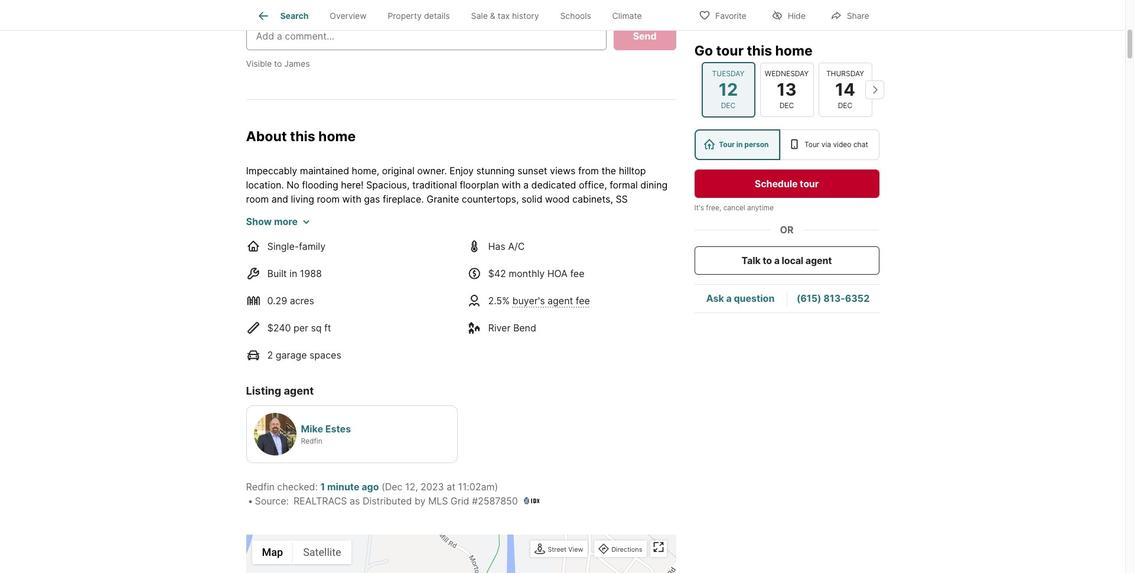 Task type: describe. For each thing, give the bounding box(es) containing it.
tour via video chat option
[[781, 129, 880, 160]]

tour inside impeccably maintained home, original owner. enjoy stunning sunset views from the hilltop location. no flooding here! spacious, traditional floorplan with a dedicated office, formal dining room and living room with gas fireplace. granite countertops, solid wood cabinets, ss appliances and sunny breakfast nook in the kitchen.  updated bathrooms all with quartz countertops. owners suite on the second level boasts walk in closet and a spa like bath with a deep soaking tub, separate shower and double vanities. crown molding, hardwood floors throughout the first floor living areas. custom blinds on all windows. 3 generously sized additional bedrooms and full bath upstairs (1 is currently set up as a media room) garage loft for extra storage. new roof.  convenient located close to dining, shopping and schools. amazing home! check out the 3d tour online!
[[357, 293, 375, 304]]

spacious,
[[366, 179, 410, 191]]

agent inside 'link'
[[806, 255, 832, 266]]

mike estes redfin
[[301, 423, 351, 445]]

details
[[424, 11, 450, 21]]

2 garage spaces
[[267, 349, 341, 361]]

built
[[267, 268, 287, 280]]

gas
[[364, 193, 380, 205]]

tour for schedule
[[800, 178, 819, 190]]

overview tab
[[319, 2, 377, 30]]

redfin checked: 1 minute ago (dec 12, 2023 at 11:02am)
[[246, 481, 498, 493]]

next image
[[865, 80, 884, 99]]

with up like
[[592, 208, 611, 219]]

the up bedrooms
[[298, 250, 313, 262]]

stunning
[[477, 165, 515, 177]]

1 horizontal spatial living
[[359, 250, 382, 262]]

built in 1988
[[267, 268, 322, 280]]

climate tab
[[602, 2, 653, 30]]

the up shower
[[381, 222, 396, 234]]

0 vertical spatial this
[[747, 43, 772, 59]]

dec for 12
[[721, 101, 736, 110]]

checked:
[[277, 481, 318, 493]]

favorite button
[[689, 3, 757, 27]]

to for talk
[[763, 255, 772, 266]]

spa
[[580, 222, 596, 234]]

and down the second
[[406, 236, 423, 248]]

listing
[[246, 385, 281, 397]]

climate
[[613, 11, 642, 21]]

formal
[[610, 179, 638, 191]]

extra
[[246, 278, 269, 290]]

sunny
[[316, 208, 343, 219]]

impeccably maintained home, original owner. enjoy stunning sunset views from the hilltop location. no flooding here! spacious, traditional floorplan with a dedicated office, formal dining room and living room with gas fireplace. granite countertops, solid wood cabinets, ss appliances and sunny breakfast nook in the kitchen.  updated bathrooms all with quartz countertops. owners suite on the second level boasts walk in closet and a spa like bath with a deep soaking tub, separate shower and double vanities. crown molding, hardwood floors throughout the first floor living areas. custom blinds on all windows. 3 generously sized additional bedrooms and full bath upstairs (1 is currently set up as a media room) garage loft for extra storage. new roof.  convenient located close to dining, shopping and schools. amazing home! check out the 3d tour online!
[[246, 165, 675, 304]]

send
[[633, 30, 657, 42]]

with down here!
[[342, 193, 362, 205]]

0 horizontal spatial this
[[290, 128, 315, 144]]

map
[[262, 546, 283, 559]]

2
[[267, 349, 273, 361]]

show
[[246, 216, 272, 228]]

ask a question link
[[706, 293, 775, 305]]

family
[[299, 241, 326, 252]]

tuesday 12 dec
[[712, 69, 745, 110]]

free,
[[706, 203, 722, 212]]

mike estes image
[[254, 413, 296, 455]]

sale & tax history
[[471, 11, 539, 21]]

the down the granite on the top left
[[425, 208, 440, 219]]

hide button
[[761, 3, 816, 27]]

home,
[[352, 165, 380, 177]]

river bend
[[488, 322, 536, 334]]

all
[[573, 208, 590, 219]]

menu bar containing map
[[252, 541, 351, 564]]

a up the for
[[661, 222, 666, 234]]

original
[[382, 165, 415, 177]]

$240
[[267, 322, 291, 334]]

owners
[[306, 222, 340, 234]]

new
[[311, 278, 333, 290]]

map region
[[139, 514, 744, 573]]

listing provided courtesy of realtracs mls image
[[523, 497, 542, 505]]

tour in person option
[[695, 129, 781, 160]]

throughout
[[246, 250, 296, 262]]

fee for $42 monthly hoa fee
[[570, 268, 585, 280]]

sale
[[471, 11, 488, 21]]

• source: realtracs as distributed by mls grid # 2587850
[[248, 495, 518, 507]]

share
[[847, 10, 870, 20]]

6352
[[845, 293, 870, 305]]

a up solid on the top of the page
[[524, 179, 529, 191]]

$42 monthly hoa fee
[[488, 268, 585, 280]]

tour for tour in person
[[719, 140, 735, 149]]

cabinets,
[[573, 193, 613, 205]]

closet
[[523, 222, 550, 234]]

fee for 2.5% buyer's agent fee
[[576, 295, 590, 307]]

chat
[[854, 140, 868, 149]]

1 horizontal spatial agent
[[548, 295, 573, 307]]

3
[[552, 250, 558, 262]]

windows.
[[507, 250, 550, 262]]

a up 'shopping'
[[543, 264, 548, 276]]

sale & tax history tab
[[461, 2, 550, 30]]

nook
[[390, 208, 412, 219]]

double
[[425, 236, 456, 248]]

minute
[[327, 481, 360, 493]]

by
[[415, 495, 426, 507]]

and down media
[[570, 278, 587, 290]]

level
[[434, 222, 454, 234]]

more
[[274, 216, 298, 228]]

from
[[578, 165, 599, 177]]

dining
[[641, 179, 668, 191]]

soaking
[[271, 236, 306, 248]]

mike
[[301, 423, 323, 435]]

floorplan
[[460, 179, 499, 191]]

generously
[[561, 250, 610, 262]]

search link
[[257, 9, 309, 23]]

street view
[[548, 545, 584, 554]]

1 vertical spatial redfin
[[246, 481, 275, 493]]

up
[[516, 264, 527, 276]]

office,
[[579, 179, 607, 191]]

map button
[[252, 541, 293, 564]]

and up molding,
[[553, 222, 569, 234]]

share button
[[821, 3, 880, 27]]

to inside impeccably maintained home, original owner. enjoy stunning sunset views from the hilltop location. no flooding here! spacious, traditional floorplan with a dedicated office, formal dining room and living room with gas fireplace. granite countertops, solid wood cabinets, ss appliances and sunny breakfast nook in the kitchen.  updated bathrooms all with quartz countertops. owners suite on the second level boasts walk in closet and a spa like bath with a deep soaking tub, separate shower and double vanities. crown molding, hardwood floors throughout the first floor living areas. custom blinds on all windows. 3 generously sized additional bedrooms and full bath upstairs (1 is currently set up as a media room) garage loft for extra storage. new roof.  convenient located close to dining, shopping and schools. amazing home! check out the 3d tour online!
[[482, 278, 491, 290]]

11:02am)
[[458, 481, 498, 493]]

2.5% buyer's agent fee
[[488, 295, 590, 307]]

talk to a local agent
[[742, 255, 832, 266]]

in inside option
[[737, 140, 743, 149]]

#
[[472, 495, 478, 507]]

close
[[455, 278, 479, 290]]

online!
[[378, 293, 407, 304]]

additional
[[246, 264, 290, 276]]

enjoy
[[450, 165, 474, 177]]

grid
[[451, 495, 469, 507]]

river
[[488, 322, 511, 334]]

convenient
[[366, 278, 417, 290]]

video
[[833, 140, 852, 149]]

12
[[719, 79, 738, 100]]

views
[[550, 165, 576, 177]]

separate
[[329, 236, 368, 248]]

show more
[[246, 216, 298, 228]]

tax
[[498, 11, 510, 21]]

room)
[[581, 264, 607, 276]]

visible
[[246, 58, 272, 68]]

history
[[512, 11, 539, 21]]

0 horizontal spatial living
[[291, 193, 314, 205]]

schedule tour button
[[695, 170, 880, 198]]

(615) 813-6352 link
[[797, 293, 870, 305]]



Task type: locate. For each thing, give the bounding box(es) containing it.
list box
[[695, 129, 880, 160]]

redfin inside 'mike estes redfin'
[[301, 437, 322, 445]]

countertops,
[[462, 193, 519, 205]]

about
[[246, 128, 287, 144]]

1 vertical spatial this
[[290, 128, 315, 144]]

0 horizontal spatial redfin
[[246, 481, 275, 493]]

set
[[500, 264, 514, 276]]

2 dec from the left
[[780, 101, 794, 110]]

floors
[[618, 236, 643, 248]]

1 horizontal spatial on
[[481, 250, 492, 262]]

dec down 14
[[838, 101, 853, 110]]

redfin up •
[[246, 481, 275, 493]]

1 horizontal spatial dec
[[780, 101, 794, 110]]

out
[[307, 293, 322, 304]]

0 vertical spatial living
[[291, 193, 314, 205]]

1 horizontal spatial tour
[[805, 140, 820, 149]]

1 vertical spatial home
[[319, 128, 356, 144]]

directions button
[[596, 542, 646, 558]]

1 vertical spatial tour
[[800, 178, 819, 190]]

mls
[[428, 495, 448, 507]]

street
[[548, 545, 567, 554]]

hide
[[788, 10, 806, 20]]

0 vertical spatial fee
[[570, 268, 585, 280]]

a right the ask
[[726, 293, 732, 305]]

fee down schools.
[[576, 295, 590, 307]]

deep
[[246, 236, 269, 248]]

tour right 3d at the left of page
[[357, 293, 375, 304]]

1 tour from the left
[[719, 140, 735, 149]]

1 vertical spatial as
[[350, 495, 360, 507]]

0 horizontal spatial agent
[[284, 385, 314, 397]]

second
[[398, 222, 431, 234]]

tour left via
[[805, 140, 820, 149]]

to for visible
[[274, 58, 282, 68]]

a/c
[[508, 241, 525, 252]]

1 horizontal spatial this
[[747, 43, 772, 59]]

hoa
[[548, 268, 568, 280]]

0 vertical spatial to
[[274, 58, 282, 68]]

walk
[[489, 222, 510, 234]]

solid
[[522, 193, 543, 205]]

owner.
[[417, 165, 447, 177]]

schools
[[560, 11, 591, 21]]

molding,
[[530, 236, 568, 248]]

via
[[822, 140, 831, 149]]

it's
[[695, 203, 704, 212]]

talk to a local agent link
[[695, 246, 880, 275]]

tour inside option
[[719, 140, 735, 149]]

anytime
[[747, 203, 774, 212]]

0 horizontal spatial dec
[[721, 101, 736, 110]]

breakfast
[[345, 208, 388, 219]]

13
[[777, 79, 797, 100]]

with
[[502, 179, 521, 191], [342, 193, 362, 205], [592, 208, 611, 219], [639, 222, 658, 234]]

visible to james
[[246, 58, 310, 68]]

for
[[662, 264, 675, 276]]

has a/c
[[488, 241, 525, 252]]

bath down quartz
[[616, 222, 637, 234]]

or
[[780, 224, 794, 236]]

room
[[246, 193, 269, 205], [317, 193, 340, 205]]

tuesday
[[712, 69, 745, 78]]

3 dec from the left
[[838, 101, 853, 110]]

agent right listing
[[284, 385, 314, 397]]

2 tour from the left
[[805, 140, 820, 149]]

ss
[[616, 193, 628, 205]]

hilltop
[[619, 165, 646, 177]]

to right talk
[[763, 255, 772, 266]]

None button
[[702, 62, 755, 118], [760, 62, 814, 117], [819, 62, 872, 117], [702, 62, 755, 118], [760, 62, 814, 117], [819, 62, 872, 117]]

menu bar
[[252, 541, 351, 564]]

send button
[[614, 22, 676, 50]]

this up wednesday
[[747, 43, 772, 59]]

garage
[[276, 349, 307, 361]]

bath up convenient
[[376, 264, 396, 276]]

14
[[836, 79, 856, 100]]

quartz
[[614, 208, 643, 219]]

dec inside 'tuesday 12 dec'
[[721, 101, 736, 110]]

0 vertical spatial as
[[530, 264, 540, 276]]

0 horizontal spatial tour
[[357, 293, 375, 304]]

it's free, cancel anytime
[[695, 203, 774, 212]]

and up the 'roof.'
[[340, 264, 357, 276]]

with up floors at the top of the page
[[639, 222, 658, 234]]

roof.
[[335, 278, 364, 290]]

1 horizontal spatial as
[[530, 264, 540, 276]]

the left 3d at the left of page
[[325, 293, 339, 304]]

no
[[287, 179, 299, 191]]

person
[[745, 140, 769, 149]]

1 horizontal spatial tour
[[716, 43, 744, 59]]

2 horizontal spatial tour
[[800, 178, 819, 190]]

at
[[447, 481, 456, 493]]

ago
[[362, 481, 379, 493]]

living up full
[[359, 250, 382, 262]]

location.
[[246, 179, 284, 191]]

tour for tour via video chat
[[805, 140, 820, 149]]

check
[[276, 293, 305, 304]]

2 vertical spatial tour
[[357, 293, 375, 304]]

2 horizontal spatial dec
[[838, 101, 853, 110]]

james
[[284, 58, 310, 68]]

street view button
[[532, 542, 586, 558]]

living down no
[[291, 193, 314, 205]]

upstairs
[[399, 264, 434, 276]]

0 vertical spatial home
[[776, 43, 813, 59]]

cancel
[[724, 203, 746, 212]]

1 horizontal spatial room
[[317, 193, 340, 205]]

0.29
[[267, 295, 287, 307]]

2 vertical spatial agent
[[284, 385, 314, 397]]

home
[[776, 43, 813, 59], [319, 128, 356, 144]]

0 horizontal spatial to
[[274, 58, 282, 68]]

located
[[420, 278, 453, 290]]

schools tab
[[550, 2, 602, 30]]

tour inside button
[[800, 178, 819, 190]]

3d
[[342, 293, 355, 304]]

1 horizontal spatial bath
[[616, 222, 637, 234]]

as down 'minute'
[[350, 495, 360, 507]]

2.5%
[[488, 295, 510, 307]]

tour for go
[[716, 43, 744, 59]]

1 vertical spatial bath
[[376, 264, 396, 276]]

0 horizontal spatial as
[[350, 495, 360, 507]]

this right about
[[290, 128, 315, 144]]

2 horizontal spatial to
[[763, 255, 772, 266]]

acres
[[290, 295, 314, 307]]

1 vertical spatial fee
[[576, 295, 590, 307]]

overview
[[330, 11, 367, 21]]

1 vertical spatial on
[[481, 250, 492, 262]]

0 vertical spatial on
[[367, 222, 378, 234]]

0 vertical spatial tour
[[716, 43, 744, 59]]

0 horizontal spatial tour
[[719, 140, 735, 149]]

crown
[[498, 236, 527, 248]]

2 horizontal spatial agent
[[806, 255, 832, 266]]

0 vertical spatial bath
[[616, 222, 637, 234]]

tab list containing search
[[246, 0, 662, 30]]

loft
[[645, 264, 660, 276]]

1 horizontal spatial to
[[482, 278, 491, 290]]

a inside 'link'
[[774, 255, 780, 266]]

0 vertical spatial redfin
[[301, 437, 322, 445]]

0 horizontal spatial bath
[[376, 264, 396, 276]]

property details tab
[[377, 2, 461, 30]]

on down breakfast
[[367, 222, 378, 234]]

redfin down mike
[[301, 437, 322, 445]]

dec for 14
[[838, 101, 853, 110]]

a left spa
[[572, 222, 577, 234]]

1 vertical spatial to
[[763, 255, 772, 266]]

2 room from the left
[[317, 193, 340, 205]]

buyer's
[[513, 295, 545, 307]]

agent down 'shopping'
[[548, 295, 573, 307]]

currently
[[457, 264, 497, 276]]

boasts
[[457, 222, 487, 234]]

impeccably
[[246, 165, 297, 177]]

thursday
[[827, 69, 865, 78]]

home!
[[246, 293, 274, 304]]

2 vertical spatial to
[[482, 278, 491, 290]]

1 vertical spatial agent
[[548, 295, 573, 307]]

1 room from the left
[[246, 193, 269, 205]]

favorite
[[716, 10, 747, 20]]

home up maintained
[[319, 128, 356, 144]]

in right the built
[[290, 268, 297, 280]]

dec inside the thursday 14 dec
[[838, 101, 853, 110]]

living
[[291, 193, 314, 205], [359, 250, 382, 262]]

and up appliances
[[272, 193, 288, 205]]

media
[[551, 264, 578, 276]]

Add a comment... text field
[[256, 29, 597, 43]]

0 horizontal spatial on
[[367, 222, 378, 234]]

dec down 12
[[721, 101, 736, 110]]

directions
[[612, 545, 643, 554]]

the right from
[[602, 165, 616, 177]]

agent right local
[[806, 255, 832, 266]]

in left person
[[737, 140, 743, 149]]

dec down 13 at the right
[[780, 101, 794, 110]]

1 horizontal spatial home
[[776, 43, 813, 59]]

(615)
[[797, 293, 822, 305]]

full
[[360, 264, 373, 276]]

tour up tuesday
[[716, 43, 744, 59]]

1 dec from the left
[[721, 101, 736, 110]]

1 vertical spatial living
[[359, 250, 382, 262]]

room up 'sunny'
[[317, 193, 340, 205]]

show more button
[[246, 215, 310, 229]]

source:
[[255, 495, 289, 507]]

as inside impeccably maintained home, original owner. enjoy stunning sunset views from the hilltop location. no flooding here! spacious, traditional floorplan with a dedicated office, formal dining room and living room with gas fireplace. granite countertops, solid wood cabinets, ss appliances and sunny breakfast nook in the kitchen.  updated bathrooms all with quartz countertops. owners suite on the second level boasts walk in closet and a spa like bath with a deep soaking tub, separate shower and double vanities. crown molding, hardwood floors throughout the first floor living areas. custom blinds on all windows. 3 generously sized additional bedrooms and full bath upstairs (1 is currently set up as a media room) garage loft for extra storage. new roof.  convenient located close to dining, shopping and schools. amazing home! check out the 3d tour online!
[[530, 264, 540, 276]]

shower
[[371, 236, 403, 248]]

0 horizontal spatial room
[[246, 193, 269, 205]]

fee down generously in the top of the page
[[570, 268, 585, 280]]

mike estes link
[[301, 423, 351, 435]]

1 horizontal spatial redfin
[[301, 437, 322, 445]]

on left the all
[[481, 250, 492, 262]]

as right "up"
[[530, 264, 540, 276]]

tour in person
[[719, 140, 769, 149]]

room down the location.
[[246, 193, 269, 205]]

tour left person
[[719, 140, 735, 149]]

in up the second
[[415, 208, 423, 219]]

home up wednesday
[[776, 43, 813, 59]]

tab list
[[246, 0, 662, 30]]

0 vertical spatial agent
[[806, 255, 832, 266]]

list box containing tour in person
[[695, 129, 880, 160]]

in up crown
[[512, 222, 520, 234]]

with down the stunning
[[502, 179, 521, 191]]

to left james
[[274, 58, 282, 68]]

tour inside option
[[805, 140, 820, 149]]

1 minute ago link
[[321, 481, 379, 493], [321, 481, 379, 493]]

0 horizontal spatial home
[[319, 128, 356, 144]]

tour right schedule
[[800, 178, 819, 190]]

a left local
[[774, 255, 780, 266]]

estes
[[325, 423, 351, 435]]

to down currently
[[482, 278, 491, 290]]

to inside 'link'
[[763, 255, 772, 266]]

and up owners
[[297, 208, 313, 219]]

maintained
[[300, 165, 349, 177]]

dec for 13
[[780, 101, 794, 110]]

dec inside wednesday 13 dec
[[780, 101, 794, 110]]

single-
[[267, 241, 299, 252]]

has
[[488, 241, 506, 252]]



Task type: vqa. For each thing, say whether or not it's contained in the screenshot.
'a' associated with Find
no



